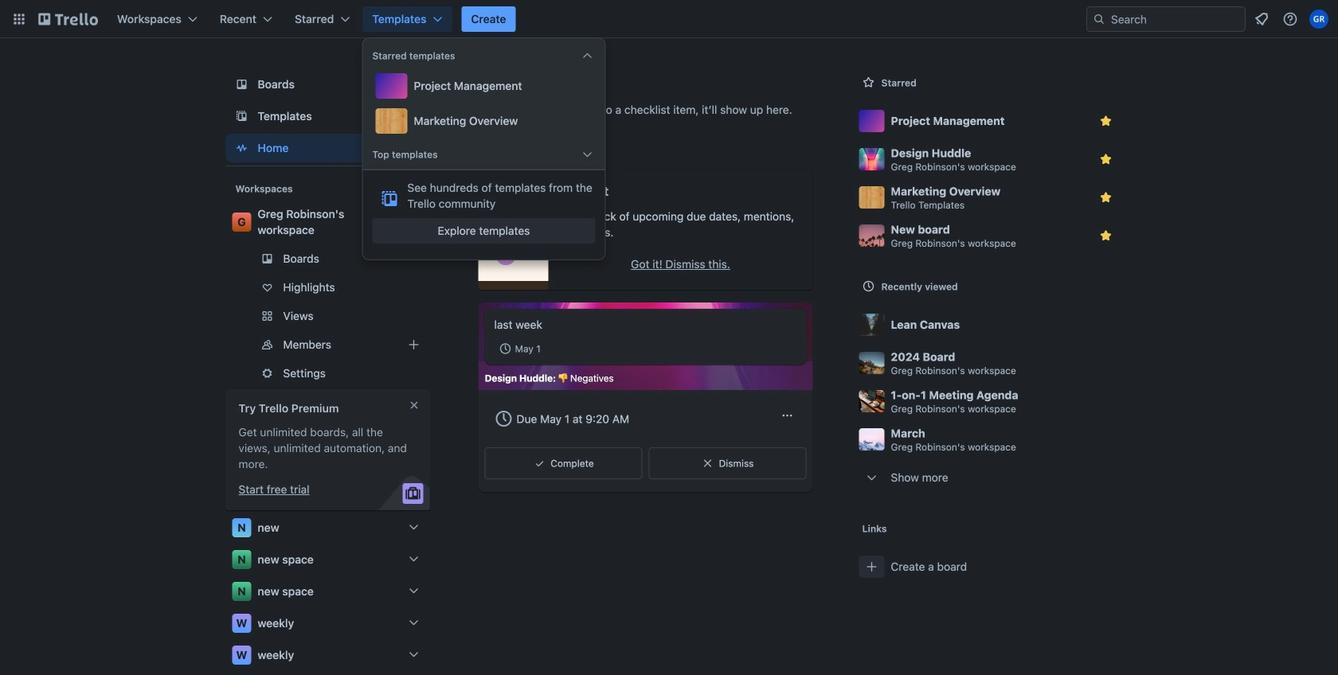 Task type: vqa. For each thing, say whether or not it's contained in the screenshot.
leftmost sm icon
no



Task type: locate. For each thing, give the bounding box(es) containing it.
menu
[[372, 70, 595, 137]]

0 vertical spatial collapse image
[[581, 49, 594, 62]]

click to unstar project management. it will be removed from your starred list. image
[[1098, 113, 1114, 129]]

1 vertical spatial collapse image
[[581, 148, 594, 161]]

1 collapse image from the top
[[581, 49, 594, 62]]

search image
[[1093, 13, 1106, 25]]

2 collapse image from the top
[[581, 148, 594, 161]]

template board image
[[232, 107, 251, 126]]

collapse image
[[581, 49, 594, 62], [581, 148, 594, 161]]

greg robinson (gregrobinson96) image
[[1310, 10, 1329, 29]]

Search field
[[1106, 8, 1245, 30]]



Task type: describe. For each thing, give the bounding box(es) containing it.
board image
[[232, 75, 251, 94]]

click to unstar marketing overview. it will be removed from your starred list. image
[[1098, 190, 1114, 206]]

click to unstar new board. it will be removed from your starred list. image
[[1098, 228, 1114, 244]]

home image
[[232, 139, 251, 158]]

add image
[[404, 335, 423, 354]]

primary element
[[0, 0, 1338, 38]]

back to home image
[[38, 6, 98, 32]]

open information menu image
[[1283, 11, 1298, 27]]

0 notifications image
[[1252, 10, 1271, 29]]

click to unstar design huddle. it will be removed from your starred list. image
[[1098, 151, 1114, 167]]



